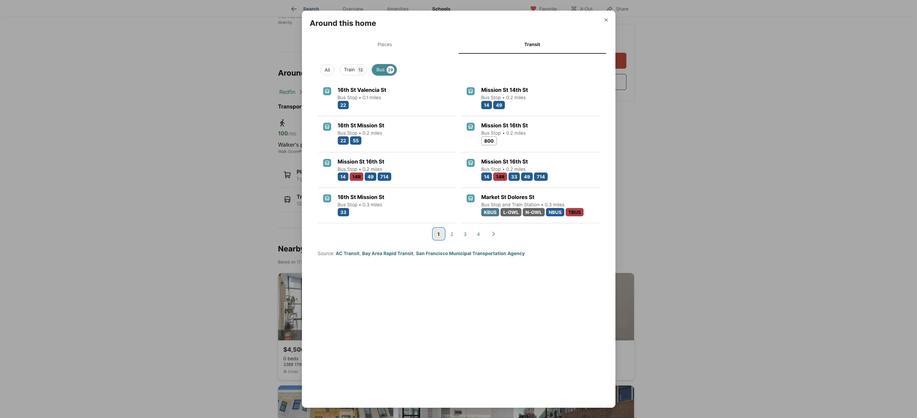 Task type: describe. For each thing, give the bounding box(es) containing it.
verify
[[392, 14, 403, 19]]

2 school from the left
[[480, 14, 492, 19]]

100 /100 for rider's
[[340, 130, 358, 137]]

nbus
[[549, 210, 562, 215]]

bus image for 16th st valencia st bus stop • 0.1 miles 22
[[323, 87, 331, 95]]

to inside guaranteed to be accurate. to verify school enrollment eligibility, contact the school district directly.
[[357, 14, 361, 19]]

contact
[[539, 36, 566, 44]]

source: ac transit , bay area rapid transit , san francisco municipal transportation agency
[[318, 251, 525, 256]]

a
[[485, 8, 487, 13]]

• for bus image corresponding to mission
[[502, 166, 505, 172]]

2 button
[[447, 229, 457, 240]]

transit inside rider's paradise transit score ®
[[340, 149, 353, 154]]

0 horizontal spatial 1731
[[297, 260, 305, 265]]

x-out button
[[565, 1, 598, 15]]

rentals
[[307, 245, 333, 254]]

0 horizontal spatial train
[[344, 67, 355, 72]]

1 vertical spatial are
[[320, 14, 326, 19]]

0 vertical spatial 1731
[[308, 69, 324, 78]]

2
[[451, 231, 453, 237]]

• for mission st 14th st bus stop • 0.2 miles's bus icon
[[502, 95, 505, 100]]

redfin does not endorse or guarantee this information.
[[278, 8, 381, 13]]

favorite
[[539, 6, 557, 11]]

service
[[396, 8, 410, 13]]

bus for bus icon related to 16th st mission st bus stop • 0.3 miles 33
[[338, 202, 346, 208]]

directly.
[[278, 20, 293, 25]]

rapid
[[384, 251, 396, 256]]

rider's paradise transit score ®
[[340, 142, 380, 154]]

1 horizontal spatial 49
[[496, 102, 502, 108]]

california
[[306, 89, 330, 95]]

does
[[291, 8, 300, 13]]

12
[[359, 67, 363, 72]]

0 horizontal spatial san
[[310, 362, 317, 367]]

1 horizontal spatial san
[[340, 89, 350, 95]]

ac transit link
[[336, 251, 360, 256]]

n-
[[526, 210, 531, 215]]

enrollment
[[417, 14, 437, 19]]

stop inside market st dolores st bus stop and train station • 0.3 miles
[[491, 202, 501, 208]]

n-owl
[[526, 210, 542, 215]]

• for bus icon corresponding to 16th st valencia st bus stop • 0.1 miles 22
[[359, 95, 361, 100]]

100 for walker's
[[278, 130, 288, 137]]

• for bus icon for mission st 16th st bus stop • 0.2 miles
[[359, 166, 361, 172]]

around for around 1731 15th st
[[278, 69, 306, 78]]

4
[[477, 231, 480, 237]]

bus for market bus image
[[481, 202, 490, 208]]

14r for 49
[[352, 174, 361, 180]]

market st dolores st bus stop and train station • 0.3 miles
[[481, 194, 565, 208]]

0 vertical spatial not
[[302, 8, 308, 13]]

1 horizontal spatial are
[[433, 8, 439, 13]]

search
[[303, 6, 319, 12]]

beds
[[288, 356, 299, 362]]

around this home dialog
[[302, 10, 615, 408]]

transportation inside around this home dialog
[[472, 251, 506, 256]]

owl for n-
[[531, 210, 542, 215]]

home
[[355, 18, 376, 28]]

bay area rapid transit link
[[362, 251, 413, 256]]

mission st 14th st bus stop • 0.2 miles
[[481, 87, 528, 100]]

nearby rentals
[[278, 245, 333, 254]]

bus for bus icon corresponding to 16th st valencia st bus stop • 0.1 miles 22
[[338, 95, 346, 100]]

grocery,
[[300, 176, 318, 182]]

/100 for rider's
[[350, 132, 358, 137]]

favorite button
[[525, 1, 563, 15]]

3 ® from the left
[[418, 149, 421, 154]]

0.2 for bus icon associated with 16th st mission st bus stop • 0.2 miles
[[363, 130, 370, 136]]

14 for 49
[[340, 174, 346, 180]]

17th
[[294, 362, 302, 367]]

3388
[[283, 362, 293, 367]]

16th inside mission st 16th st bus stop • 0.2 miles 800
[[510, 122, 521, 129]]

2 horizontal spatial 49
[[524, 174, 530, 180]]

mission st 16th st bus stop • 0.2 miles for 49
[[338, 158, 384, 172]]

and inside market st dolores st bus stop and train station • 0.3 miles
[[502, 202, 511, 208]]

0 horizontal spatial francisco
[[351, 89, 376, 95]]

redfin for redfin does not endorse or guarantee this information.
[[278, 8, 290, 13]]

2 714 from the left
[[537, 174, 545, 180]]

16th inside 16th st mission st bus stop • 0.3 miles 33
[[338, 194, 349, 201]]

0 beds
[[283, 356, 299, 362]]

stop inside mission st 14th st bus stop • 0.2 miles
[[491, 95, 501, 100]]

1 , from the left
[[360, 251, 361, 256]]

owl for l-
[[508, 210, 519, 215]]

mission st 16th st bus stop • 0.2 miles 800
[[481, 122, 528, 144]]

tbus
[[568, 210, 581, 215]]

mission down 800
[[481, 158, 502, 165]]

mission inside 16th st mission st bus stop • 0.3 miles 33
[[357, 194, 378, 201]]

photo of 45 dorland st unit 4, san francisco, ca 94110 image
[[519, 386, 634, 419]]

$4,500
[[283, 346, 305, 353]]

0.2 for mission st 14th st bus stop • 0.2 miles's bus icon
[[506, 95, 513, 100]]

st,
[[304, 362, 309, 367]]

places for places 1 grocery, 37 restaurants, 0 parks
[[297, 169, 314, 175]]

® for walker's
[[299, 149, 302, 154]]

0 horizontal spatial transportation
[[278, 103, 317, 110]]

mission down 29
[[386, 89, 405, 95]]

not inside school service boundaries are intended to be used as a reference only; they may change and are not
[[327, 14, 333, 19]]

bus for mission st 14th st bus stop • 0.2 miles's bus icon
[[481, 95, 490, 100]]

california link
[[306, 89, 330, 95]]

walk
[[278, 149, 287, 154]]

miles inside 16th st mission st bus stop • 0.3 miles 33
[[371, 202, 382, 208]]

1 inside places 1 grocery, 37 restaurants, 0 parks
[[297, 176, 299, 182]]

score for rider's
[[354, 149, 365, 154]]

overview tab
[[331, 1, 375, 17]]

market
[[481, 194, 500, 201]]

16th inside 16th st valencia st bus stop • 0.1 miles 22
[[338, 87, 349, 93]]

1 inside button
[[438, 231, 440, 237]]

this inside "around this home" element
[[339, 18, 353, 28]]

guarantee
[[330, 8, 350, 13]]

miles inside 16th st mission st bus stop • 0.2 miles
[[371, 130, 382, 136]]

search link
[[290, 5, 319, 13]]

• for bus icon for mission st 16th st bus stop • 0.2 miles 800
[[502, 130, 505, 136]]

be inside school service boundaries are intended to be used as a reference only; they may change and are not
[[463, 8, 468, 13]]

guaranteed
[[334, 14, 356, 19]]

55
[[353, 138, 359, 144]]

amenities
[[387, 6, 409, 12]]

boundaries
[[411, 8, 432, 13]]

miles inside mission st 16th st bus stop • 0.2 miles 800
[[515, 130, 526, 136]]

contact
[[457, 14, 471, 19]]

bay
[[362, 251, 371, 256]]

l-owl
[[503, 210, 519, 215]]

condo
[[288, 370, 298, 374]]

endorse
[[309, 8, 324, 13]]

bus image for 16th st mission st bus stop • 0.2 miles
[[323, 123, 331, 131]]

bike
[[398, 149, 406, 154]]

16th inside 16th st mission st bus stop • 0.2 miles
[[338, 122, 349, 129]]

stop inside 16th st mission st bus stop • 0.3 miles 33
[[347, 202, 357, 208]]

share
[[616, 6, 629, 11]]

school
[[382, 8, 395, 13]]

bus image for 16th st mission st bus stop • 0.3 miles 33
[[323, 195, 331, 203]]

district
[[493, 14, 506, 19]]

used
[[469, 8, 478, 13]]

francisco inside around this home dialog
[[426, 251, 448, 256]]

94110
[[345, 362, 356, 367]]

0.2 for bus image corresponding to mission
[[506, 166, 513, 172]]

2 , from the left
[[413, 251, 415, 256]]

around for around this home
[[310, 18, 337, 28]]

stop inside mission st 16th st bus stop • 0.2 miles 800
[[491, 130, 501, 136]]

bus image for mission st 14th st bus stop • 0.2 miles
[[467, 87, 475, 95]]

0 horizontal spatial 0
[[283, 356, 286, 362]]

based on 1731 15th st
[[278, 260, 320, 265]]

rider's
[[340, 142, 357, 148]]

paradise for rider's paradise
[[358, 142, 380, 148]]

municipal
[[449, 251, 471, 256]]

1 horizontal spatial 15th
[[326, 69, 343, 78]]

overview
[[343, 6, 363, 12]]

photo of 87 elgin park, san francisco, ca 94103 image
[[278, 386, 393, 419]]

school service boundaries are intended to be used as a reference only; they may change and are not
[[278, 8, 516, 19]]

bus image for mission st 16th st bus stop • 0.2 miles
[[323, 159, 331, 167]]

source:
[[318, 251, 334, 256]]

1 714 from the left
[[380, 174, 389, 180]]

accurate.
[[368, 14, 385, 19]]

0.3 inside market st dolores st bus stop and train station • 0.3 miles
[[545, 202, 552, 208]]

tab list containing search
[[278, 0, 468, 17]]

or
[[325, 8, 329, 13]]

station
[[524, 202, 540, 208]]



Task type: vqa. For each thing, say whether or not it's contained in the screenshot.
4.8
no



Task type: locate. For each thing, give the bounding box(es) containing it.
® down 16th st mission st bus stop • 0.2 miles
[[365, 149, 367, 154]]

100 /100 for walker's
[[278, 130, 296, 137]]

1 horizontal spatial owl
[[531, 210, 542, 215]]

bike score ®
[[398, 149, 421, 154]]

transportation down 4 button
[[472, 251, 506, 256]]

0 horizontal spatial 33
[[340, 210, 346, 215]]

schools
[[432, 6, 451, 12]]

bus for bus icon associated with 16th st mission st bus stop • 0.2 miles
[[338, 130, 346, 136]]

2 vertical spatial san
[[310, 362, 317, 367]]

and up the l-
[[502, 202, 511, 208]]

not
[[302, 8, 308, 13], [327, 14, 333, 19]]

1 mission st 16th st bus stop • 0.2 miles from the left
[[338, 158, 384, 172]]

1 horizontal spatial 0.3
[[545, 202, 552, 208]]

• for bus icon associated with 16th st mission st bus stop • 0.2 miles
[[359, 130, 361, 136]]

714 up station
[[537, 174, 545, 180]]

, left bay
[[360, 251, 361, 256]]

redfin up the they
[[278, 8, 290, 13]]

paradise
[[300, 142, 322, 148], [358, 142, 380, 148]]

0 vertical spatial places
[[378, 41, 392, 47]]

score inside rider's paradise transit score ®
[[354, 149, 365, 154]]

1 vertical spatial transportation
[[472, 251, 506, 256]]

0 up 3388
[[283, 356, 286, 362]]

school
[[404, 14, 416, 19], [480, 14, 492, 19]]

1 vertical spatial not
[[327, 14, 333, 19]]

0 vertical spatial 33
[[511, 174, 517, 180]]

schools tab
[[421, 1, 462, 17]]

1 vertical spatial this
[[339, 18, 353, 28]]

miles inside mission st 14th st bus stop • 0.2 miles
[[515, 95, 526, 100]]

mission st 16th st bus stop • 0.2 miles down 800
[[481, 158, 528, 172]]

2 /100 from the left
[[350, 132, 358, 137]]

paradise right walker's
[[300, 142, 322, 148]]

0 left parks
[[354, 176, 357, 182]]

transit tab
[[459, 36, 606, 52]]

1 horizontal spatial train
[[512, 202, 523, 208]]

4 button
[[473, 229, 484, 240]]

0 vertical spatial this
[[351, 8, 358, 13]]

1 horizontal spatial mission st 16th st bus stop • 0.2 miles
[[481, 158, 528, 172]]

0.1
[[363, 95, 368, 100]]

1 vertical spatial to
[[357, 14, 361, 19]]

be up the contact on the top of the page
[[463, 8, 468, 13]]

train left 12
[[344, 67, 355, 72]]

14 right 37
[[340, 174, 346, 180]]

0.2
[[506, 95, 513, 100], [363, 130, 370, 136], [506, 130, 513, 136], [363, 166, 370, 172], [506, 166, 513, 172]]

photo of 3626 17th st, san francisco, ca 94114 image
[[519, 273, 634, 341]]

0.3 down parks
[[363, 202, 370, 208]]

x-
[[580, 6, 585, 11]]

22 inside 16th st valencia st bus stop • 0.1 miles 22
[[340, 102, 346, 108]]

walker's
[[278, 142, 299, 148]]

0 horizontal spatial ®
[[299, 149, 302, 154]]

0 horizontal spatial be
[[362, 14, 367, 19]]

0 horizontal spatial 0.3
[[363, 202, 370, 208]]

score down the 55
[[354, 149, 365, 154]]

® inside rider's paradise transit score ®
[[365, 149, 367, 154]]

bus image for mission st 16th st bus stop • 0.2 miles 800
[[467, 123, 475, 131]]

0 vertical spatial 0
[[354, 176, 357, 182]]

2 100 from the left
[[340, 130, 350, 137]]

dolores
[[407, 89, 426, 95], [508, 194, 528, 201]]

train
[[344, 67, 355, 72], [512, 202, 523, 208]]

•
[[359, 95, 361, 100], [502, 95, 505, 100], [359, 130, 361, 136], [502, 130, 505, 136], [359, 166, 361, 172], [502, 166, 505, 172], [359, 202, 361, 208], [541, 202, 544, 208]]

2 bus image from the top
[[467, 195, 475, 203]]

1 /100 from the left
[[288, 132, 296, 137]]

transit button
[[278, 188, 479, 212]]

/100 up the 55
[[350, 132, 358, 137]]

1 button
[[433, 229, 444, 240]]

2 100 /100 from the left
[[340, 130, 358, 137]]

tab list up the home
[[278, 0, 468, 17]]

0 horizontal spatial 100 /100
[[278, 130, 296, 137]]

school down service
[[404, 14, 416, 19]]

• inside mission st 14th st bus stop • 0.2 miles
[[502, 95, 505, 100]]

1 horizontal spatial school
[[480, 14, 492, 19]]

amenities tab
[[375, 1, 421, 17]]

places inside places 1 grocery, 37 restaurants, 0 parks
[[297, 169, 314, 175]]

school down a
[[480, 14, 492, 19]]

share button
[[601, 1, 634, 15]]

walker's paradise walk score ®
[[278, 142, 322, 154]]

1 vertical spatial train
[[512, 202, 523, 208]]

0 horizontal spatial ,
[[360, 251, 361, 256]]

francisco
[[351, 89, 376, 95], [426, 251, 448, 256]]

mission
[[481, 87, 502, 93], [386, 89, 405, 95], [357, 122, 378, 129], [481, 122, 502, 129], [338, 158, 358, 165], [481, 158, 502, 165], [357, 194, 378, 201]]

/100
[[288, 132, 296, 137], [350, 132, 358, 137]]

0 vertical spatial francisco
[[351, 89, 376, 95]]

bus image for mission
[[467, 159, 475, 167]]

3 score from the left
[[407, 149, 418, 154]]

score down walker's
[[288, 149, 299, 154]]

to
[[386, 14, 391, 19]]

places tab
[[311, 36, 459, 52]]

around inside dialog
[[310, 18, 337, 28]]

® inside walker's paradise walk score ®
[[299, 149, 302, 154]]

bus for bus icon for mission st 16th st bus stop • 0.2 miles 800
[[481, 130, 490, 136]]

paradise for walker's paradise
[[300, 142, 322, 148]]

mission dolores
[[386, 89, 426, 95]]

mission left 14th
[[481, 87, 502, 93]]

• inside market st dolores st bus stop and train station • 0.3 miles
[[541, 202, 544, 208]]

1 100 from the left
[[278, 130, 288, 137]]

tab list inside around this home dialog
[[310, 35, 607, 54]]

francisco,
[[318, 362, 337, 367]]

1 school from the left
[[404, 14, 416, 19]]

places inside tab
[[378, 41, 392, 47]]

1 horizontal spatial 14r
[[496, 174, 505, 180]]

tab list
[[278, 0, 468, 17], [310, 35, 607, 54]]

transportation
[[278, 103, 317, 110], [472, 251, 506, 256]]

on
[[291, 260, 296, 265]]

list box containing train
[[315, 62, 602, 75]]

1 horizontal spatial /100
[[350, 132, 358, 137]]

redfin link
[[279, 89, 295, 95]]

0 vertical spatial 22
[[340, 102, 346, 108]]

1 left grocery,
[[297, 176, 299, 182]]

score for walker's
[[288, 149, 299, 154]]

bus for bus icon for mission st 16th st bus stop • 0.2 miles
[[338, 166, 346, 172]]

100 /100 up walker's
[[278, 130, 296, 137]]

1 horizontal spatial to
[[458, 8, 462, 13]]

score right bike
[[407, 149, 418, 154]]

2 0.3 from the left
[[545, 202, 552, 208]]

1 vertical spatial and
[[502, 202, 511, 208]]

® for rider's
[[365, 149, 367, 154]]

1 bus image from the top
[[467, 159, 475, 167]]

16th st mission st bus stop • 0.2 miles
[[338, 122, 384, 136]]

miles
[[370, 95, 381, 100], [515, 95, 526, 100], [371, 130, 382, 136], [515, 130, 526, 136], [371, 166, 382, 172], [515, 166, 526, 172], [371, 202, 382, 208], [553, 202, 565, 208]]

0 horizontal spatial 714
[[380, 174, 389, 180]]

stop
[[347, 95, 357, 100], [491, 95, 501, 100], [347, 130, 357, 136], [491, 130, 501, 136], [347, 166, 357, 172], [491, 166, 501, 172], [347, 202, 357, 208], [491, 202, 501, 208]]

mission up the 55
[[357, 122, 378, 129]]

1 owl from the left
[[508, 210, 519, 215]]

• inside 16th st valencia st bus stop • 0.1 miles 22
[[359, 95, 361, 100]]

stop inside 16th st valencia st bus stop • 0.1 miles 22
[[347, 95, 357, 100]]

® right walk at the left top
[[299, 149, 302, 154]]

0 horizontal spatial mission st 16th st bus stop • 0.2 miles
[[338, 158, 384, 172]]

list box
[[315, 62, 602, 75]]

15th up california 'link' on the left of page
[[326, 69, 343, 78]]

1731
[[308, 69, 324, 78], [297, 260, 305, 265]]

1 vertical spatial be
[[362, 14, 367, 19]]

l-
[[503, 210, 508, 215]]

1 horizontal spatial 1
[[438, 231, 440, 237]]

valencia
[[357, 87, 380, 93]]

transportation down redfin link
[[278, 103, 317, 110]]

0 vertical spatial 15th
[[326, 69, 343, 78]]

0 horizontal spatial paradise
[[300, 142, 322, 148]]

intended
[[440, 8, 457, 13]]

around up redfin link
[[278, 69, 306, 78]]

mission up 800
[[481, 122, 502, 129]]

0 vertical spatial train
[[344, 67, 355, 72]]

0.3 inside 16th st mission st bus stop • 0.3 miles 33
[[363, 202, 370, 208]]

1 0.3 from the left
[[363, 202, 370, 208]]

mission inside mission st 14th st bus stop • 0.2 miles
[[481, 87, 502, 93]]

1 ® from the left
[[299, 149, 302, 154]]

• inside 16th st mission st bus stop • 0.3 miles 33
[[359, 202, 361, 208]]

2 horizontal spatial ®
[[418, 149, 421, 154]]

and down endorse
[[312, 14, 319, 19]]

train up l-owl
[[512, 202, 523, 208]]

1 paradise from the left
[[300, 142, 322, 148]]

eligibility,
[[438, 14, 456, 19]]

bus inside mission st 14th st bus stop • 0.2 miles
[[481, 95, 490, 100]]

0 horizontal spatial score
[[288, 149, 299, 154]]

san right st,
[[310, 362, 317, 367]]

guaranteed to be accurate. to verify school enrollment eligibility, contact the school district directly.
[[278, 14, 506, 25]]

100 /100
[[278, 130, 296, 137], [340, 130, 358, 137]]

owl down station
[[531, 210, 542, 215]]

this down guarantee
[[339, 18, 353, 28]]

0 horizontal spatial school
[[404, 14, 416, 19]]

0 vertical spatial dolores
[[407, 89, 426, 95]]

area
[[372, 251, 382, 256]]

0 vertical spatial 1
[[297, 176, 299, 182]]

bus image for market
[[467, 195, 475, 203]]

bus inside market st dolores st bus stop and train station • 0.3 miles
[[481, 202, 490, 208]]

1 vertical spatial 1
[[438, 231, 440, 237]]

1 horizontal spatial 33
[[511, 174, 517, 180]]

mission down rider's
[[338, 158, 358, 165]]

around down or on the top left of the page
[[310, 18, 337, 28]]

bus inside 16th st mission st bus stop • 0.2 miles
[[338, 130, 346, 136]]

redfin left california
[[279, 89, 295, 95]]

22 left the 55
[[340, 138, 346, 144]]

paradise inside rider's paradise transit score ®
[[358, 142, 380, 148]]

15th down nearby rentals
[[306, 260, 314, 265]]

14r
[[352, 174, 361, 180], [496, 174, 505, 180]]

0.2 inside 16th st mission st bus stop • 0.2 miles
[[363, 130, 370, 136]]

list box inside around this home dialog
[[315, 62, 602, 75]]

1 horizontal spatial be
[[463, 8, 468, 13]]

49 down mission st 14th st bus stop • 0.2 miles
[[496, 102, 502, 108]]

0 vertical spatial san
[[340, 89, 350, 95]]

places up "bus 29"
[[378, 41, 392, 47]]

1 horizontal spatial francisco
[[426, 251, 448, 256]]

1 horizontal spatial 1731
[[308, 69, 324, 78]]

37
[[320, 176, 325, 182]]

2 owl from the left
[[531, 210, 542, 215]]

1 horizontal spatial places
[[378, 41, 392, 47]]

49 up market st dolores st bus stop and train station • 0.3 miles
[[524, 174, 530, 180]]

transit inside tab
[[524, 41, 540, 47]]

0 vertical spatial tab list
[[278, 0, 468, 17]]

they
[[278, 14, 286, 19]]

as
[[479, 8, 483, 13]]

train inside market st dolores st bus stop and train station • 0.3 miles
[[512, 202, 523, 208]]

1 horizontal spatial 0
[[354, 176, 357, 182]]

nearby
[[278, 245, 305, 254]]

0 horizontal spatial dolores
[[407, 89, 426, 95]]

score inside walker's paradise walk score ®
[[288, 149, 299, 154]]

mission inside mission st 16th st bus stop • 0.2 miles 800
[[481, 122, 502, 129]]

places
[[378, 41, 392, 47], [297, 169, 314, 175]]

not up "change"
[[302, 8, 308, 13]]

1 horizontal spatial not
[[327, 14, 333, 19]]

out
[[585, 6, 593, 11]]

0.3 up nbus
[[545, 202, 552, 208]]

1 horizontal spatial dolores
[[508, 194, 528, 201]]

0 vertical spatial be
[[463, 8, 468, 13]]

1 vertical spatial 0
[[283, 356, 286, 362]]

0 horizontal spatial around
[[278, 69, 306, 78]]

1 22 from the top
[[340, 102, 346, 108]]

3 button
[[460, 229, 471, 240]]

may
[[288, 14, 295, 19]]

0 vertical spatial transportation
[[278, 103, 317, 110]]

0 vertical spatial are
[[433, 8, 439, 13]]

1 horizontal spatial ,
[[413, 251, 415, 256]]

2 paradise from the left
[[358, 142, 380, 148]]

0 horizontal spatial owl
[[508, 210, 519, 215]]

paradise down 16th st mission st bus stop • 0.2 miles
[[358, 142, 380, 148]]

2 horizontal spatial score
[[407, 149, 418, 154]]

1 vertical spatial tab list
[[310, 35, 607, 54]]

100 /100 up the 55
[[340, 130, 358, 137]]

san right rapid
[[416, 251, 425, 256]]

0 horizontal spatial 49
[[368, 174, 374, 180]]

places 1 grocery, 37 restaurants, 0 parks
[[297, 169, 370, 182]]

1 horizontal spatial paradise
[[358, 142, 380, 148]]

stop inside 16th st mission st bus stop • 0.2 miles
[[347, 130, 357, 136]]

0 inside places 1 grocery, 37 restaurants, 0 parks
[[354, 176, 357, 182]]

change
[[296, 14, 310, 19]]

1 vertical spatial san
[[416, 251, 425, 256]]

around this home
[[310, 18, 376, 28]]

0 vertical spatial around
[[310, 18, 337, 28]]

33 inside 16th st mission st bus stop • 0.3 miles 33
[[340, 210, 346, 215]]

0.2 inside mission st 14th st bus stop • 0.2 miles
[[506, 95, 513, 100]]

miles inside 16th st valencia st bus stop • 0.1 miles 22
[[370, 95, 381, 100]]

14
[[484, 102, 489, 108], [340, 174, 346, 180], [484, 174, 489, 180]]

0.2 for bus icon for mission st 16th st bus stop • 0.2 miles
[[363, 166, 370, 172]]

mission dolores link
[[386, 89, 426, 95]]

714 right parks
[[380, 174, 389, 180]]

1 horizontal spatial 100 /100
[[340, 130, 358, 137]]

san inside around this home dialog
[[416, 251, 425, 256]]

14 up market
[[484, 174, 489, 180]]

mission st 16th st bus stop • 0.2 miles up parks
[[338, 158, 384, 172]]

• for bus icon related to 16th st mission st bus stop • 0.3 miles 33
[[359, 202, 361, 208]]

bus inside mission st 16th st bus stop • 0.2 miles 800
[[481, 130, 490, 136]]

are up enrollment
[[433, 8, 439, 13]]

1 vertical spatial 1731
[[297, 260, 305, 265]]

0 horizontal spatial 1
[[297, 176, 299, 182]]

® right bike
[[418, 149, 421, 154]]

0.2 for bus icon for mission st 16th st bus stop • 0.2 miles 800
[[506, 130, 513, 136]]

/100 up walker's
[[288, 132, 296, 137]]

ca
[[339, 362, 344, 367]]

photo of 3388 17th st, san francisco, ca 94110 image
[[278, 273, 393, 341]]

be inside guaranteed to be accurate. to verify school enrollment eligibility, contact the school district directly.
[[362, 14, 367, 19]]

paradise inside walker's paradise walk score ®
[[300, 142, 322, 148]]

miles inside market st dolores st bus stop and train station • 0.3 miles
[[553, 202, 565, 208]]

based
[[278, 260, 290, 265]]

100 up walker's
[[278, 130, 288, 137]]

100 up rider's
[[340, 130, 350, 137]]

this up guaranteed
[[351, 8, 358, 13]]

places up grocery,
[[297, 169, 314, 175]]

be
[[463, 8, 468, 13], [362, 14, 367, 19]]

2 horizontal spatial san
[[416, 251, 425, 256]]

0 horizontal spatial and
[[312, 14, 319, 19]]

33
[[511, 174, 517, 180], [340, 210, 346, 215]]

14 for 33
[[484, 174, 489, 180]]

1731 right on
[[297, 260, 305, 265]]

san francisco municipal transportation agency link
[[416, 251, 525, 256]]

29
[[388, 67, 393, 72]]

14r up market
[[496, 174, 505, 180]]

2 14r from the left
[[496, 174, 505, 180]]

bus inside 16th st valencia st bus stop • 0.1 miles 22
[[338, 95, 346, 100]]

2 score from the left
[[354, 149, 365, 154]]

parks
[[358, 176, 370, 182]]

bus image
[[323, 87, 331, 95], [467, 87, 475, 95], [323, 123, 331, 131], [467, 123, 475, 131], [323, 159, 331, 167], [323, 195, 331, 203]]

0 horizontal spatial places
[[297, 169, 314, 175]]

bus image
[[467, 159, 475, 167], [467, 195, 475, 203]]

0 horizontal spatial 15th
[[306, 260, 314, 265]]

mission st 16th st bus stop • 0.2 miles for 33
[[481, 158, 528, 172]]

0 horizontal spatial not
[[302, 8, 308, 13]]

transit inside button
[[297, 194, 315, 200]]

100
[[278, 130, 288, 137], [340, 130, 350, 137]]

1 score from the left
[[288, 149, 299, 154]]

, right rapid
[[413, 251, 415, 256]]

2 mission st 16th st bus stop • 0.2 miles from the left
[[481, 158, 528, 172]]

• inside mission st 16th st bus stop • 0.2 miles 800
[[502, 130, 505, 136]]

san francisco
[[340, 89, 376, 95]]

around this home element
[[310, 10, 384, 28]]

• inside 16th st mission st bus stop • 0.2 miles
[[359, 130, 361, 136]]

1731 left all
[[308, 69, 324, 78]]

to inside school service boundaries are intended to be used as a reference only; they may change and are not
[[458, 8, 462, 13]]

1 vertical spatial bus image
[[467, 195, 475, 203]]

not down redfin does not endorse or guarantee this information.
[[327, 14, 333, 19]]

0 horizontal spatial /100
[[288, 132, 296, 137]]

1 14r from the left
[[352, 174, 361, 180]]

100 for rider's
[[340, 130, 350, 137]]

49
[[496, 102, 502, 108], [368, 174, 374, 180], [524, 174, 530, 180]]

bus inside 16th st mission st bus stop • 0.3 miles 33
[[338, 202, 346, 208]]

0
[[354, 176, 357, 182], [283, 356, 286, 362]]

bus for bus image corresponding to mission
[[481, 166, 490, 172]]

0 horizontal spatial to
[[357, 14, 361, 19]]

mission down parks
[[357, 194, 378, 201]]

1 horizontal spatial 714
[[537, 174, 545, 180]]

dolores inside market st dolores st bus stop and train station • 0.3 miles
[[508, 194, 528, 201]]

0 horizontal spatial 100
[[278, 130, 288, 137]]

1 vertical spatial francisco
[[426, 251, 448, 256]]

2 22 from the top
[[340, 138, 346, 144]]

1 vertical spatial dolores
[[508, 194, 528, 201]]

tab list down the contact on the top of the page
[[310, 35, 607, 54]]

0 vertical spatial redfin
[[278, 8, 290, 13]]

reference
[[488, 8, 506, 13]]

14th
[[510, 87, 521, 93]]

1 vertical spatial 33
[[340, 210, 346, 215]]

around
[[310, 18, 337, 28], [278, 69, 306, 78]]

to down "overview"
[[357, 14, 361, 19]]

16th st mission st bus stop • 0.3 miles 33
[[338, 194, 384, 215]]

1 horizontal spatial 100
[[340, 130, 350, 137]]

2 ® from the left
[[365, 149, 367, 154]]

tab list containing places
[[310, 35, 607, 54]]

san francisco link
[[340, 89, 376, 95]]

be down information. on the left top of the page
[[362, 14, 367, 19]]

places for places
[[378, 41, 392, 47]]

redfin for redfin
[[279, 89, 295, 95]]

14r up 16th st mission st bus stop • 0.3 miles 33
[[352, 174, 361, 180]]

owl left n-
[[508, 210, 519, 215]]

1 vertical spatial 22
[[340, 138, 346, 144]]

0 horizontal spatial 14r
[[352, 174, 361, 180]]

16th
[[338, 87, 349, 93], [338, 122, 349, 129], [510, 122, 521, 129], [366, 158, 378, 165], [510, 158, 521, 165], [338, 194, 349, 201]]

san left 0.1
[[340, 89, 350, 95]]

photo of 1863 mission st unit 402, san francisco, ca 94103 image
[[399, 386, 514, 419]]

only;
[[507, 8, 516, 13]]

22 down san francisco
[[340, 102, 346, 108]]

49 up transit button
[[368, 174, 374, 180]]

0 vertical spatial and
[[312, 14, 319, 19]]

to up the contact on the top of the page
[[458, 8, 462, 13]]

mission inside 16th st mission st bus stop • 0.2 miles
[[357, 122, 378, 129]]

14 down mission st 14th st bus stop • 0.2 miles
[[484, 102, 489, 108]]

1 left 2 button
[[438, 231, 440, 237]]

1 vertical spatial around
[[278, 69, 306, 78]]

are down or on the top left of the page
[[320, 14, 326, 19]]

3
[[464, 231, 467, 237]]

/100 for walker's
[[288, 132, 296, 137]]

san
[[340, 89, 350, 95], [416, 251, 425, 256], [310, 362, 317, 367]]

1 100 /100 from the left
[[278, 130, 296, 137]]

1 vertical spatial redfin
[[279, 89, 295, 95]]

1 horizontal spatial ®
[[365, 149, 367, 154]]

0.2 inside mission st 16th st bus stop • 0.2 miles 800
[[506, 130, 513, 136]]

14r for 33
[[496, 174, 505, 180]]

and inside school service boundaries are intended to be used as a reference only; they may change and are not
[[312, 14, 319, 19]]

are
[[433, 8, 439, 13], [320, 14, 326, 19]]



